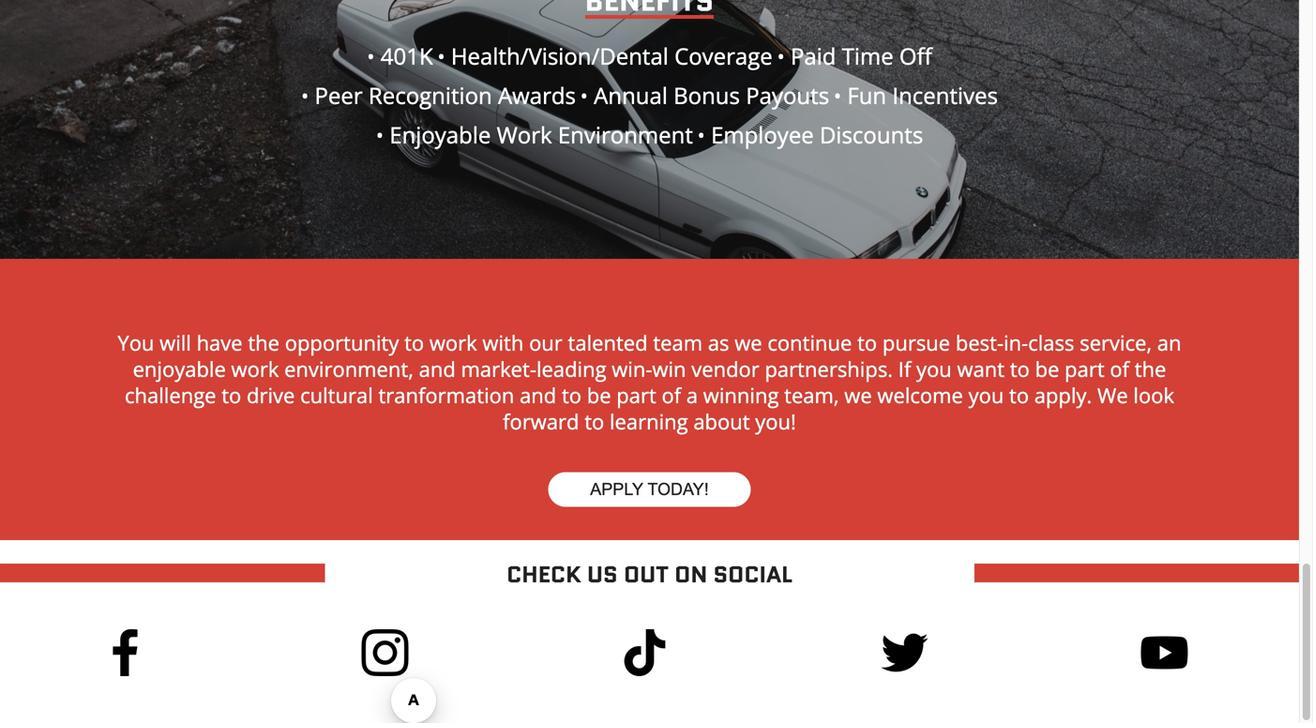 Task type: vqa. For each thing, say whether or not it's contained in the screenshot.
IN associated with Rennline Alcantara Steering Wheel - Black Spokes & Silver Horn Ring
no



Task type: locate. For each thing, give the bounding box(es) containing it.
vendor
[[692, 355, 760, 383]]

awards
[[498, 80, 576, 111]]

part left a
[[617, 381, 656, 409]]

tranformation
[[378, 381, 514, 409]]

of left a
[[662, 381, 681, 409]]

you
[[916, 355, 952, 383], [969, 381, 1004, 409]]

1 horizontal spatial the
[[1135, 355, 1166, 383]]

we right team,
[[844, 381, 872, 409]]

tiktok image
[[621, 629, 668, 676]]

look
[[1133, 381, 1174, 409]]

if
[[898, 355, 911, 383]]

opportunity
[[285, 329, 399, 357]]

0 horizontal spatial the
[[248, 329, 280, 357]]

an
[[1157, 329, 1181, 357]]

401k
[[375, 41, 433, 71]]

1 horizontal spatial be
[[1035, 355, 1059, 383]]

youtube image
[[1141, 629, 1188, 676]]

we right as on the right top
[[735, 329, 762, 357]]

health/vision/dental
[[451, 41, 669, 71]]

of left look at the bottom right
[[1110, 355, 1129, 383]]

the right have
[[248, 329, 280, 357]]

cultural
[[300, 381, 373, 409]]

part right in-
[[1065, 355, 1105, 383]]

0 horizontal spatial part
[[617, 381, 656, 409]]

1 horizontal spatial and
[[520, 381, 556, 409]]

we
[[735, 329, 762, 357], [844, 381, 872, 409]]

of
[[1110, 355, 1129, 383], [662, 381, 681, 409]]

0 vertical spatial we
[[735, 329, 762, 357]]

0 horizontal spatial be
[[587, 381, 611, 409]]

0 horizontal spatial we
[[735, 329, 762, 357]]

environment,
[[284, 355, 414, 383]]

challenge
[[125, 381, 216, 409]]

fun
[[847, 80, 887, 111]]

1 vertical spatial we
[[844, 381, 872, 409]]

service,
[[1080, 329, 1152, 357]]

you down best-
[[969, 381, 1004, 409]]

paid
[[791, 41, 836, 71]]

1 horizontal spatial we
[[844, 381, 872, 409]]

recognition
[[369, 80, 492, 111]]

and down our in the left top of the page
[[520, 381, 556, 409]]

be
[[1035, 355, 1059, 383], [587, 381, 611, 409]]

and left the market-
[[419, 355, 456, 383]]

as
[[708, 329, 729, 357]]

1 horizontal spatial you
[[969, 381, 1004, 409]]

you right if
[[916, 355, 952, 383]]

coverage
[[674, 41, 773, 71]]

1 horizontal spatial work
[[429, 329, 477, 357]]

talented
[[568, 329, 648, 357]]

peer
[[315, 80, 363, 111]]

you
[[118, 329, 154, 357]]

annual
[[594, 80, 668, 111]]

apply.
[[1034, 381, 1092, 409]]

facebook image
[[102, 629, 149, 676]]

you!
[[755, 408, 796, 436]]

with
[[483, 329, 524, 357]]

paid time off peer recognition awards
[[309, 41, 932, 111]]

be right in-
[[1035, 355, 1059, 383]]

part
[[1065, 355, 1105, 383], [617, 381, 656, 409]]

employee
[[711, 120, 814, 150]]

to
[[404, 329, 424, 357], [857, 329, 877, 357], [1010, 355, 1030, 383], [222, 381, 241, 409], [562, 381, 582, 409], [1009, 381, 1029, 409], [585, 408, 604, 436]]

work
[[429, 329, 477, 357], [231, 355, 279, 383]]

work
[[497, 120, 552, 150]]

to right forward
[[585, 408, 604, 436]]

0 horizontal spatial work
[[231, 355, 279, 383]]

on
[[675, 559, 707, 591]]

enjoyable
[[133, 355, 226, 383]]

0 horizontal spatial you
[[916, 355, 952, 383]]

the right we
[[1135, 355, 1166, 383]]

work right "enjoyable"
[[231, 355, 279, 383]]

learning
[[610, 408, 688, 436]]

be left the win-
[[587, 381, 611, 409]]

about
[[693, 408, 750, 436]]

apply
[[590, 480, 643, 499]]

win-
[[612, 355, 652, 383]]

twitter image
[[881, 629, 928, 676]]

want
[[957, 355, 1005, 383]]

work left with
[[429, 329, 477, 357]]

in-
[[1004, 329, 1028, 357]]

today!
[[648, 480, 709, 499]]

the
[[248, 329, 280, 357], [1135, 355, 1166, 383]]

team,
[[784, 381, 839, 409]]

0 horizontal spatial and
[[419, 355, 456, 383]]

discounts
[[820, 120, 923, 150]]

and
[[419, 355, 456, 383], [520, 381, 556, 409]]

1 horizontal spatial of
[[1110, 355, 1129, 383]]

to left apply.
[[1009, 381, 1029, 409]]

annual bonus payouts
[[588, 80, 829, 111]]



Task type: describe. For each thing, give the bounding box(es) containing it.
apply today! button
[[548, 472, 751, 507]]

forward
[[503, 408, 579, 436]]

off
[[899, 41, 932, 71]]

partnerships.
[[765, 355, 893, 383]]

have
[[197, 329, 243, 357]]

check us out on social
[[507, 559, 792, 591]]

us
[[587, 559, 618, 591]]

bonus
[[674, 80, 740, 111]]

employee discounts
[[705, 120, 923, 150]]

incentives
[[892, 80, 998, 111]]

out
[[624, 559, 669, 591]]

to up tranformation
[[404, 329, 424, 357]]

our
[[529, 329, 563, 357]]

apply today!
[[590, 480, 709, 499]]

will
[[160, 329, 191, 357]]

leading
[[536, 355, 606, 383]]

welcome
[[877, 381, 963, 409]]

a
[[686, 381, 698, 409]]

enjoyable
[[389, 120, 491, 150]]

you will have the opportunity to work with our talented team as               we continue to pursue best-in-class service, an enjoyable work               environment, and market-leading win-win vendor partnerships. if               you want to be part of the challenge to drive cultural               tranformation and to be part of a winning team, we welcome you to               apply. we look forward to learning about you!
[[118, 329, 1181, 436]]

win
[[652, 355, 686, 383]]

pursue
[[883, 329, 950, 357]]

winning
[[703, 381, 779, 409]]

social
[[713, 559, 792, 591]]

time
[[842, 41, 894, 71]]

drive
[[247, 381, 295, 409]]

apply today! link
[[548, 472, 751, 507]]

to left if
[[857, 329, 877, 357]]

team
[[653, 329, 703, 357]]

check
[[507, 559, 581, 591]]

to right want
[[1010, 355, 1030, 383]]

fun incentives enjoyable work environment
[[384, 80, 998, 150]]

0 horizontal spatial of
[[662, 381, 681, 409]]

continue
[[768, 329, 852, 357]]

1 horizontal spatial part
[[1065, 355, 1105, 383]]

class
[[1028, 329, 1074, 357]]

market-
[[461, 355, 536, 383]]

to down our in the left top of the page
[[562, 381, 582, 409]]

instagram image
[[362, 629, 408, 676]]

environment
[[558, 120, 693, 150]]

to left drive
[[222, 381, 241, 409]]

payouts
[[746, 80, 829, 111]]

health/vision/dental coverage
[[445, 41, 773, 71]]

we
[[1097, 381, 1128, 409]]

best-
[[956, 329, 1004, 357]]



